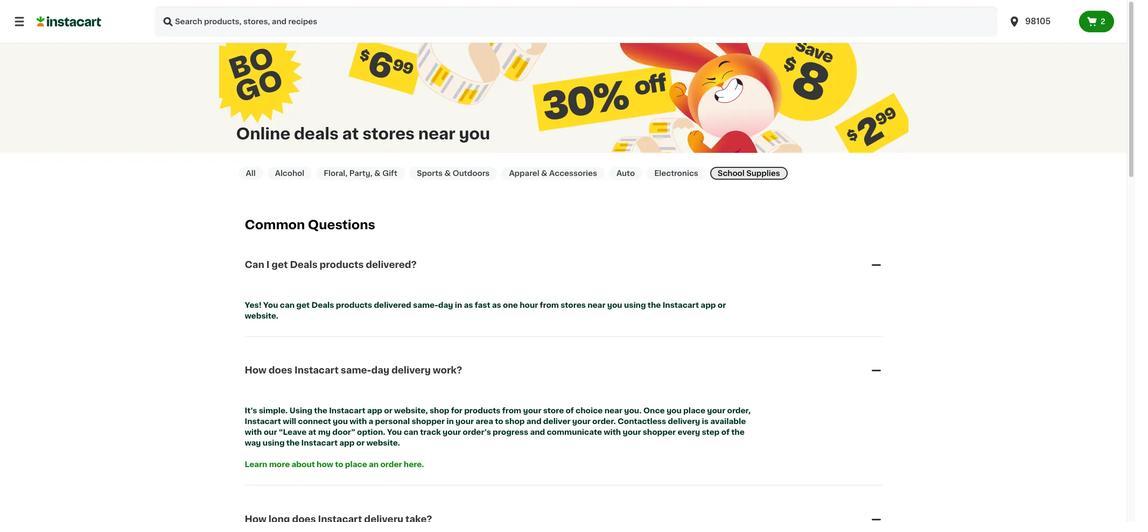 Task type: vqa. For each thing, say whether or not it's contained in the screenshot.
the left General
no



Task type: describe. For each thing, give the bounding box(es) containing it.
connect
[[298, 418, 331, 426]]

stores inside yes! you can get deals products delivered same-day in as fast as one hour from stores near you using the instacart app or website.
[[561, 301, 586, 309]]

day inside dropdown button
[[372, 367, 390, 375]]

2 vertical spatial or
[[357, 440, 365, 447]]

sports & outdoors link
[[409, 167, 498, 180]]

sports
[[417, 170, 443, 177]]

"leave
[[279, 429, 307, 436]]

0 vertical spatial near
[[419, 126, 456, 141]]

alcohol
[[275, 170, 305, 177]]

from inside the 'it's simple. using the instacart app or website, shop for products from your store of choice near you. once you place your order, instacart will connect you with a personal shopper in your area to shop and deliver your order. contactless delivery is available with our "leave at my door" option. you can track your order's progress and communicate with your shopper every step of the way using the instacart app or website.'
[[503, 407, 522, 415]]

school supplies link
[[711, 167, 788, 180]]

common
[[245, 219, 305, 231]]

0 horizontal spatial shopper
[[412, 418, 445, 426]]

common questions
[[245, 219, 376, 231]]

delivery inside the 'it's simple. using the instacart app or website, shop for products from your store of choice near you. once you place your order, instacart will connect you with a personal shopper in your area to shop and deliver your order. contactless delivery is available with our "leave at my door" option. you can track your order's progress and communicate with your shopper every step of the way using the instacart app or website.'
[[668, 418, 701, 426]]

products inside dropdown button
[[320, 261, 364, 269]]

auto
[[617, 170, 635, 177]]

1 horizontal spatial app
[[367, 407, 383, 415]]

order
[[381, 461, 402, 469]]

deliver
[[544, 418, 571, 426]]

step
[[702, 429, 720, 436]]

does
[[269, 367, 293, 375]]

electronics
[[655, 170, 699, 177]]

2 horizontal spatial with
[[604, 429, 621, 436]]

Search field
[[155, 6, 998, 37]]

your down the contactless
[[623, 429, 641, 436]]

party,
[[350, 170, 373, 177]]

available
[[711, 418, 746, 426]]

work?
[[433, 367, 462, 375]]

choice
[[576, 407, 603, 415]]

can i get deals products delivered? button
[[245, 246, 883, 284]]

how does instacart same-day delivery work?
[[245, 367, 462, 375]]

0 vertical spatial and
[[527, 418, 542, 426]]

& inside 'link'
[[375, 170, 381, 177]]

electronics link
[[647, 167, 706, 180]]

floral, party, & gift link
[[316, 167, 405, 180]]

get inside dropdown button
[[272, 261, 288, 269]]

website. inside the 'it's simple. using the instacart app or website, shop for products from your store of choice near you. once you place your order, instacart will connect you with a personal shopper in your area to shop and deliver your order. contactless delivery is available with our "leave at my door" option. you can track your order's progress and communicate with your shopper every step of the way using the instacart app or website.'
[[367, 440, 400, 447]]

app inside yes! you can get deals products delivered same-day in as fast as one hour from stores near you using the instacart app or website.
[[701, 301, 716, 309]]

communicate
[[547, 429, 602, 436]]

website,
[[394, 407, 428, 415]]

apparel & accessories link
[[502, 167, 605, 180]]

it's simple. using the instacart app or website, shop for products from your store of choice near you. once you place your order, instacart will connect you with a personal shopper in your area to shop and deliver your order. contactless delivery is available with our "leave at my door" option. you can track your order's progress and communicate with your shopper every step of the way using the instacart app or website.
[[245, 407, 753, 447]]

school supplies
[[718, 170, 781, 177]]

1 horizontal spatial with
[[350, 418, 367, 426]]

hour
[[520, 301, 538, 309]]

an
[[369, 461, 379, 469]]

online
[[236, 126, 291, 141]]

learn
[[245, 461, 268, 469]]

1 horizontal spatial of
[[722, 429, 730, 436]]

all link
[[238, 167, 263, 180]]

98105
[[1026, 17, 1052, 25]]

option.
[[357, 429, 386, 436]]

floral, party, & gift
[[324, 170, 398, 177]]

all
[[246, 170, 256, 177]]

2 as from the left
[[492, 301, 502, 309]]

get inside yes! you can get deals products delivered same-day in as fast as one hour from stores near you using the instacart app or website.
[[297, 301, 310, 309]]

from inside yes! you can get deals products delivered same-day in as fast as one hour from stores near you using the instacart app or website.
[[540, 301, 559, 309]]

1 horizontal spatial shop
[[505, 418, 525, 426]]

a
[[369, 418, 374, 426]]

fast
[[475, 301, 491, 309]]

2
[[1101, 18, 1106, 25]]

outdoors
[[453, 170, 490, 177]]

yes! you can get deals products delivered same-day in as fast as one hour from stores near you using the instacart app or website.
[[245, 301, 728, 320]]

about
[[292, 461, 315, 469]]

here.
[[404, 461, 424, 469]]

accessories
[[550, 170, 598, 177]]

sports & outdoors
[[417, 170, 490, 177]]

my
[[318, 429, 331, 436]]

for
[[451, 407, 463, 415]]

contactless
[[618, 418, 667, 426]]

at inside the 'it's simple. using the instacart app or website, shop for products from your store of choice near you. once you place your order, instacart will connect you with a personal shopper in your area to shop and deliver your order. contactless delivery is available with our "leave at my door" option. you can track your order's progress and communicate with your shopper every step of the way using the instacart app or website.'
[[309, 429, 317, 436]]

your right track
[[443, 429, 461, 436]]

school
[[718, 170, 745, 177]]

instacart inside yes! you can get deals products delivered same-day in as fast as one hour from stores near you using the instacart app or website.
[[663, 301, 699, 309]]

progress
[[493, 429, 529, 436]]

can inside yes! you can get deals products delivered same-day in as fast as one hour from stores near you using the instacart app or website.
[[280, 301, 295, 309]]

2 vertical spatial app
[[340, 440, 355, 447]]

our
[[264, 429, 277, 436]]

deals
[[294, 126, 339, 141]]

auto link
[[609, 167, 643, 180]]

same- inside yes! you can get deals products delivered same-day in as fast as one hour from stores near you using the instacart app or website.
[[413, 301, 438, 309]]

online deals at stores near you main content
[[0, 0, 1128, 523]]

delivered
[[374, 301, 412, 309]]



Task type: locate. For each thing, give the bounding box(es) containing it.
from up progress
[[503, 407, 522, 415]]

in inside yes! you can get deals products delivered same-day in as fast as one hour from stores near you using the instacart app or website.
[[455, 301, 462, 309]]

website.
[[245, 312, 279, 320], [367, 440, 400, 447]]

1 horizontal spatial in
[[455, 301, 462, 309]]

1 vertical spatial stores
[[561, 301, 586, 309]]

1 vertical spatial near
[[588, 301, 606, 309]]

app
[[701, 301, 716, 309], [367, 407, 383, 415], [340, 440, 355, 447]]

1 vertical spatial and
[[530, 429, 545, 436]]

your down for
[[456, 418, 474, 426]]

1 horizontal spatial delivery
[[668, 418, 701, 426]]

0 horizontal spatial delivery
[[392, 367, 431, 375]]

0 horizontal spatial from
[[503, 407, 522, 415]]

is
[[702, 418, 709, 426]]

shop
[[430, 407, 450, 415], [505, 418, 525, 426]]

in left fast
[[455, 301, 462, 309]]

how does instacart same-day delivery work? button
[[245, 351, 883, 390]]

to inside the 'it's simple. using the instacart app or website, shop for products from your store of choice near you. once you place your order, instacart will connect you with a personal shopper in your area to shop and deliver your order. contactless delivery is available with our "leave at my door" option. you can track your order's progress and communicate with your shopper every step of the way using the instacart app or website.'
[[495, 418, 504, 426]]

products inside yes! you can get deals products delivered same-day in as fast as one hour from stores near you using the instacart app or website.
[[336, 301, 372, 309]]

with up the way
[[245, 429, 262, 436]]

you right "yes!"
[[263, 301, 278, 309]]

near
[[419, 126, 456, 141], [588, 301, 606, 309], [605, 407, 623, 415]]

0 horizontal spatial shop
[[430, 407, 450, 415]]

1 vertical spatial get
[[297, 301, 310, 309]]

instacart
[[663, 301, 699, 309], [295, 367, 339, 375], [329, 407, 366, 415], [245, 418, 281, 426], [302, 440, 338, 447]]

same- inside how does instacart same-day delivery work? dropdown button
[[341, 367, 372, 375]]

0 vertical spatial website.
[[245, 312, 279, 320]]

1 horizontal spatial website.
[[367, 440, 400, 447]]

you down 'personal'
[[387, 429, 402, 436]]

1 vertical spatial or
[[384, 407, 393, 415]]

products
[[320, 261, 364, 269], [336, 301, 372, 309], [465, 407, 501, 415]]

0 vertical spatial from
[[540, 301, 559, 309]]

shopper down the contactless
[[643, 429, 676, 436]]

near down can i get deals products delivered? dropdown button
[[588, 301, 606, 309]]

0 vertical spatial at
[[342, 126, 359, 141]]

as
[[464, 301, 473, 309], [492, 301, 502, 309]]

1 horizontal spatial you
[[387, 429, 402, 436]]

you inside yes! you can get deals products delivered same-day in as fast as one hour from stores near you using the instacart app or website.
[[263, 301, 278, 309]]

website. down "yes!"
[[245, 312, 279, 320]]

0 vertical spatial can
[[280, 301, 295, 309]]

learn more about how to place an order here.
[[245, 461, 424, 469]]

the inside yes! you can get deals products delivered same-day in as fast as one hour from stores near you using the instacart app or website.
[[648, 301, 661, 309]]

1 as from the left
[[464, 301, 473, 309]]

shop up progress
[[505, 418, 525, 426]]

1 horizontal spatial as
[[492, 301, 502, 309]]

1 vertical spatial products
[[336, 301, 372, 309]]

instacart inside dropdown button
[[295, 367, 339, 375]]

1 vertical spatial same-
[[341, 367, 372, 375]]

place
[[684, 407, 706, 415], [345, 461, 367, 469]]

from
[[540, 301, 559, 309], [503, 407, 522, 415]]

you inside yes! you can get deals products delivered same-day in as fast as one hour from stores near you using the instacart app or website.
[[608, 301, 623, 309]]

can left track
[[404, 429, 419, 436]]

&
[[375, 170, 381, 177], [445, 170, 451, 177], [542, 170, 548, 177]]

0 horizontal spatial with
[[245, 429, 262, 436]]

1 horizontal spatial &
[[445, 170, 451, 177]]

store
[[544, 407, 564, 415]]

questions
[[308, 219, 376, 231]]

0 vertical spatial using
[[624, 301, 646, 309]]

instacart logo image
[[37, 15, 101, 28]]

3 & from the left
[[542, 170, 548, 177]]

using inside the 'it's simple. using the instacart app or website, shop for products from your store of choice near you. once you place your order, instacart will connect you with a personal shopper in your area to shop and deliver your order. contactless delivery is available with our "leave at my door" option. you can track your order's progress and communicate with your shopper every step of the way using the instacart app or website.'
[[263, 440, 285, 447]]

online deals at stores near you
[[236, 126, 491, 141]]

using inside yes! you can get deals products delivered same-day in as fast as one hour from stores near you using the instacart app or website.
[[624, 301, 646, 309]]

1 vertical spatial shopper
[[643, 429, 676, 436]]

learn more about how to place an order here. link
[[245, 461, 424, 469]]

can inside the 'it's simple. using the instacart app or website, shop for products from your store of choice near you. once you place your order, instacart will connect you with a personal shopper in your area to shop and deliver your order. contactless delivery is available with our "leave at my door" option. you can track your order's progress and communicate with your shopper every step of the way using the instacart app or website.'
[[404, 429, 419, 436]]

floral,
[[324, 170, 348, 177]]

and
[[527, 418, 542, 426], [530, 429, 545, 436]]

1 horizontal spatial from
[[540, 301, 559, 309]]

1 horizontal spatial using
[[624, 301, 646, 309]]

and down the deliver
[[530, 429, 545, 436]]

place up is
[[684, 407, 706, 415]]

yes!
[[245, 301, 262, 309]]

deals right i
[[290, 261, 318, 269]]

delivery left work?
[[392, 367, 431, 375]]

0 vertical spatial of
[[566, 407, 574, 415]]

0 vertical spatial you
[[263, 301, 278, 309]]

1 horizontal spatial stores
[[561, 301, 586, 309]]

1 vertical spatial from
[[503, 407, 522, 415]]

0 vertical spatial day
[[438, 301, 453, 309]]

same- up the 'a'
[[341, 367, 372, 375]]

products inside the 'it's simple. using the instacart app or website, shop for products from your store of choice near you. once you place your order, instacart will connect you with a personal shopper in your area to shop and deliver your order. contactless delivery is available with our "leave at my door" option. you can track your order's progress and communicate with your shopper every step of the way using the instacart app or website.'
[[465, 407, 501, 415]]

deals down can i get deals products delivered? on the left of page
[[312, 301, 334, 309]]

way
[[245, 440, 261, 447]]

1 horizontal spatial at
[[342, 126, 359, 141]]

0 horizontal spatial place
[[345, 461, 367, 469]]

at right deals
[[342, 126, 359, 141]]

1 horizontal spatial or
[[384, 407, 393, 415]]

supplies
[[747, 170, 781, 177]]

& left gift
[[375, 170, 381, 177]]

2 horizontal spatial app
[[701, 301, 716, 309]]

as left fast
[[464, 301, 473, 309]]

the
[[648, 301, 661, 309], [314, 407, 328, 415], [732, 429, 745, 436], [287, 440, 300, 447]]

delivered?
[[366, 261, 417, 269]]

1 vertical spatial in
[[447, 418, 454, 426]]

2 button
[[1080, 11, 1115, 32]]

one
[[503, 301, 518, 309]]

stores
[[363, 126, 415, 141], [561, 301, 586, 309]]

2 & from the left
[[445, 170, 451, 177]]

how
[[317, 461, 333, 469]]

1 vertical spatial to
[[335, 461, 344, 469]]

1 vertical spatial deals
[[312, 301, 334, 309]]

delivery up every at the right of the page
[[668, 418, 701, 426]]

0 horizontal spatial stores
[[363, 126, 415, 141]]

& for sports & outdoors
[[445, 170, 451, 177]]

same- right delivered at the left
[[413, 301, 438, 309]]

gift
[[383, 170, 398, 177]]

day inside yes! you can get deals products delivered same-day in as fast as one hour from stores near you using the instacart app or website.
[[438, 301, 453, 309]]

& for apparel & accessories
[[542, 170, 548, 177]]

simple.
[[259, 407, 288, 415]]

0 horizontal spatial or
[[357, 440, 365, 447]]

0 vertical spatial delivery
[[392, 367, 431, 375]]

shop left for
[[430, 407, 450, 415]]

or
[[718, 301, 727, 309], [384, 407, 393, 415], [357, 440, 365, 447]]

of down the available
[[722, 429, 730, 436]]

it's
[[245, 407, 257, 415]]

1 vertical spatial shop
[[505, 418, 525, 426]]

at down "connect"
[[309, 429, 317, 436]]

website. inside yes! you can get deals products delivered same-day in as fast as one hour from stores near you using the instacart app or website.
[[245, 312, 279, 320]]

products down questions
[[320, 261, 364, 269]]

or inside yes! you can get deals products delivered same-day in as fast as one hour from stores near you using the instacart app or website.
[[718, 301, 727, 309]]

your up is
[[708, 407, 726, 415]]

1 horizontal spatial to
[[495, 418, 504, 426]]

more
[[269, 461, 290, 469]]

to right area
[[495, 418, 504, 426]]

door"
[[333, 429, 356, 436]]

0 horizontal spatial of
[[566, 407, 574, 415]]

will
[[283, 418, 296, 426]]

0 vertical spatial or
[[718, 301, 727, 309]]

products left delivered at the left
[[336, 301, 372, 309]]

0 vertical spatial in
[[455, 301, 462, 309]]

near inside yes! you can get deals products delivered same-day in as fast as one hour from stores near you using the instacart app or website.
[[588, 301, 606, 309]]

place left an
[[345, 461, 367, 469]]

deals inside yes! you can get deals products delivered same-day in as fast as one hour from stores near you using the instacart app or website.
[[312, 301, 334, 309]]

with left the 'a'
[[350, 418, 367, 426]]

get
[[272, 261, 288, 269], [297, 301, 310, 309]]

0 vertical spatial products
[[320, 261, 364, 269]]

1 vertical spatial you
[[387, 429, 402, 436]]

0 vertical spatial place
[[684, 407, 706, 415]]

you inside the 'it's simple. using the instacart app or website, shop for products from your store of choice near you. once you place your order, instacart will connect you with a personal shopper in your area to shop and deliver your order. contactless delivery is available with our "leave at my door" option. you can track your order's progress and communicate with your shopper every step of the way using the instacart app or website.'
[[387, 429, 402, 436]]

alcohol link
[[268, 167, 312, 180]]

0 horizontal spatial website.
[[245, 312, 279, 320]]

0 vertical spatial deals
[[290, 261, 318, 269]]

1 horizontal spatial place
[[684, 407, 706, 415]]

get down can i get deals products delivered? on the left of page
[[297, 301, 310, 309]]

using
[[290, 407, 313, 415]]

1 vertical spatial of
[[722, 429, 730, 436]]

day up the 'a'
[[372, 367, 390, 375]]

0 horizontal spatial day
[[372, 367, 390, 375]]

as left one on the bottom of the page
[[492, 301, 502, 309]]

1 & from the left
[[375, 170, 381, 177]]

to
[[495, 418, 504, 426], [335, 461, 344, 469]]

1 vertical spatial website.
[[367, 440, 400, 447]]

with
[[350, 418, 367, 426], [245, 429, 262, 436], [604, 429, 621, 436]]

0 horizontal spatial &
[[375, 170, 381, 177]]

from right the hour
[[540, 301, 559, 309]]

and left the deliver
[[527, 418, 542, 426]]

& right sports
[[445, 170, 451, 177]]

can i get deals products delivered?
[[245, 261, 417, 269]]

deals inside dropdown button
[[290, 261, 318, 269]]

area
[[476, 418, 494, 426]]

1 vertical spatial app
[[367, 407, 383, 415]]

in inside the 'it's simple. using the instacart app or website, shop for products from your store of choice near you. once you place your order, instacart will connect you with a personal shopper in your area to shop and deliver your order. contactless delivery is available with our "leave at my door" option. you can track your order's progress and communicate with your shopper every step of the way using the instacart app or website.'
[[447, 418, 454, 426]]

can
[[280, 301, 295, 309], [404, 429, 419, 436]]

stores down can i get deals products delivered? dropdown button
[[561, 301, 586, 309]]

1 horizontal spatial can
[[404, 429, 419, 436]]

stores up gift
[[363, 126, 415, 141]]

to right how
[[335, 461, 344, 469]]

day left fast
[[438, 301, 453, 309]]

same-
[[413, 301, 438, 309], [341, 367, 372, 375]]

0 vertical spatial to
[[495, 418, 504, 426]]

0 horizontal spatial in
[[447, 418, 454, 426]]

1 horizontal spatial same-
[[413, 301, 438, 309]]

can
[[245, 261, 264, 269]]

0 horizontal spatial using
[[263, 440, 285, 447]]

get right i
[[272, 261, 288, 269]]

order.
[[593, 418, 616, 426]]

every
[[678, 429, 701, 436]]

1 vertical spatial can
[[404, 429, 419, 436]]

in
[[455, 301, 462, 309], [447, 418, 454, 426]]

once
[[644, 407, 665, 415]]

apparel
[[509, 170, 540, 177]]

0 horizontal spatial at
[[309, 429, 317, 436]]

1 horizontal spatial day
[[438, 301, 453, 309]]

0 horizontal spatial you
[[263, 301, 278, 309]]

can right "yes!"
[[280, 301, 295, 309]]

with down order.
[[604, 429, 621, 436]]

0 vertical spatial app
[[701, 301, 716, 309]]

your up communicate
[[573, 418, 591, 426]]

delivery
[[392, 367, 431, 375], [668, 418, 701, 426]]

shopper up track
[[412, 418, 445, 426]]

your left store
[[523, 407, 542, 415]]

None search field
[[155, 6, 998, 37]]

track
[[420, 429, 441, 436]]

2 vertical spatial products
[[465, 407, 501, 415]]

order,
[[728, 407, 751, 415]]

shopper
[[412, 418, 445, 426], [643, 429, 676, 436]]

0 horizontal spatial app
[[340, 440, 355, 447]]

near inside the 'it's simple. using the instacart app or website, shop for products from your store of choice near you. once you place your order, instacart will connect you with a personal shopper in your area to shop and deliver your order. contactless delivery is available with our "leave at my door" option. you can track your order's progress and communicate with your shopper every step of the way using the instacart app or website.'
[[605, 407, 623, 415]]

near up sports
[[419, 126, 456, 141]]

you
[[263, 301, 278, 309], [387, 429, 402, 436]]

personal
[[375, 418, 410, 426]]

products up area
[[465, 407, 501, 415]]

order's
[[463, 429, 491, 436]]

98105 button
[[1009, 6, 1073, 37]]

0 horizontal spatial get
[[272, 261, 288, 269]]

1 vertical spatial delivery
[[668, 418, 701, 426]]

0 vertical spatial same-
[[413, 301, 438, 309]]

you.
[[625, 407, 642, 415]]

1 horizontal spatial get
[[297, 301, 310, 309]]

near up order.
[[605, 407, 623, 415]]

of right store
[[566, 407, 574, 415]]

of
[[566, 407, 574, 415], [722, 429, 730, 436]]

how
[[245, 367, 267, 375]]

place inside the 'it's simple. using the instacart app or website, shop for products from your store of choice near you. once you place your order, instacart will connect you with a personal shopper in your area to shop and deliver your order. contactless delivery is available with our "leave at my door" option. you can track your order's progress and communicate with your shopper every step of the way using the instacart app or website.'
[[684, 407, 706, 415]]

0 horizontal spatial to
[[335, 461, 344, 469]]

using
[[624, 301, 646, 309], [263, 440, 285, 447]]

1 vertical spatial day
[[372, 367, 390, 375]]

1 vertical spatial using
[[263, 440, 285, 447]]

2 horizontal spatial &
[[542, 170, 548, 177]]

in down for
[[447, 418, 454, 426]]

1 vertical spatial at
[[309, 429, 317, 436]]

delivery inside dropdown button
[[392, 367, 431, 375]]

0 vertical spatial stores
[[363, 126, 415, 141]]

website. down option. in the bottom left of the page
[[367, 440, 400, 447]]

& right apparel
[[542, 170, 548, 177]]

0 horizontal spatial as
[[464, 301, 473, 309]]

0 vertical spatial get
[[272, 261, 288, 269]]

2 horizontal spatial or
[[718, 301, 727, 309]]

0 vertical spatial shop
[[430, 407, 450, 415]]

your
[[523, 407, 542, 415], [708, 407, 726, 415], [456, 418, 474, 426], [573, 418, 591, 426], [443, 429, 461, 436], [623, 429, 641, 436]]

2 vertical spatial near
[[605, 407, 623, 415]]

0 vertical spatial shopper
[[412, 418, 445, 426]]

1 horizontal spatial shopper
[[643, 429, 676, 436]]

98105 button
[[1002, 6, 1080, 37]]

0 horizontal spatial can
[[280, 301, 295, 309]]

apparel & accessories
[[509, 170, 598, 177]]

1 vertical spatial place
[[345, 461, 367, 469]]

i
[[267, 261, 270, 269]]

0 horizontal spatial same-
[[341, 367, 372, 375]]



